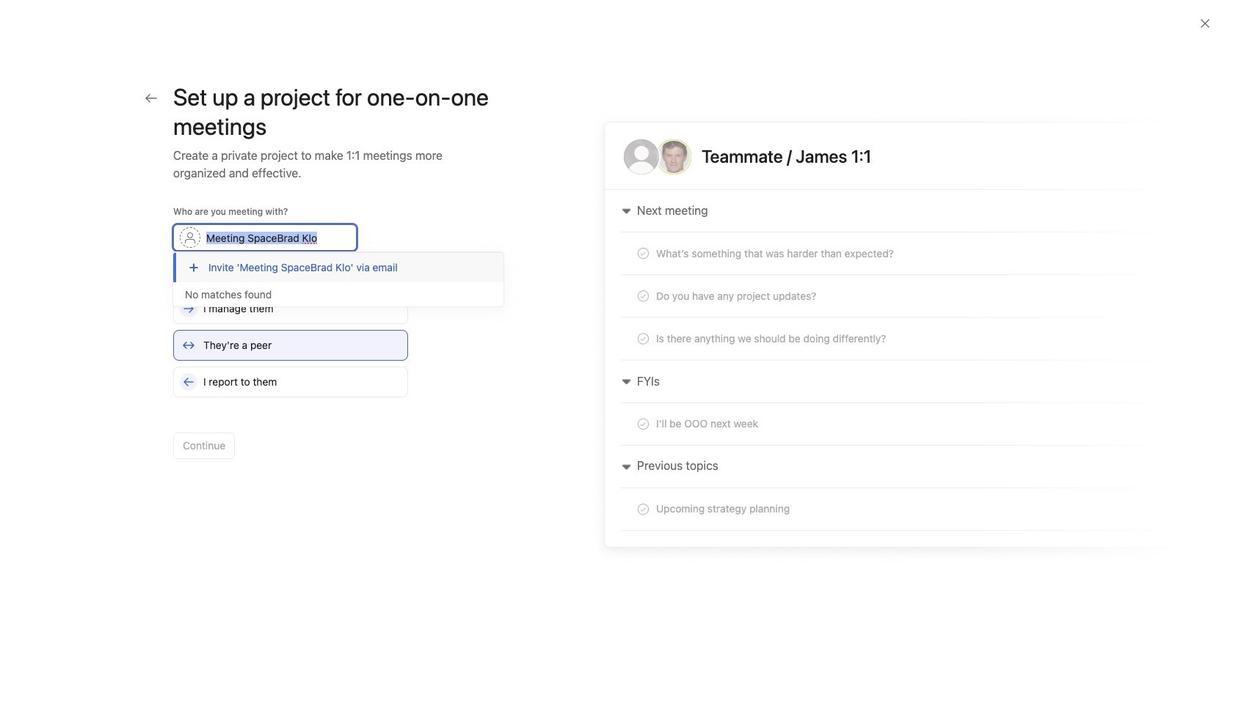 Task type: vqa. For each thing, say whether or not it's contained in the screenshot.
AT MENTION image at the bottom left of the page
no



Task type: locate. For each thing, give the bounding box(es) containing it.
3 mark complete image from the top
[[275, 395, 292, 413]]

mark complete image for 1st mark complete checkbox from the bottom
[[275, 369, 292, 386]]

list item
[[260, 311, 1140, 338], [260, 338, 1140, 364], [260, 391, 1140, 417], [260, 417, 1140, 443], [260, 443, 1140, 470], [283, 563, 320, 600], [303, 634, 324, 655]]

mark complete checkbox up mark complete option
[[275, 342, 292, 360]]

1 vertical spatial mark complete checkbox
[[275, 342, 292, 360]]

Mark complete checkbox
[[275, 316, 292, 333], [275, 342, 292, 360], [275, 369, 292, 386]]

Mark complete checkbox
[[275, 395, 292, 413]]

mark complete checkbox up mark complete icon in the left of the page
[[275, 316, 292, 333]]

0 vertical spatial mark complete image
[[275, 316, 292, 333]]

2 vertical spatial mark complete checkbox
[[275, 369, 292, 386]]

go back image
[[145, 93, 157, 104]]

this is a preview of your project image
[[590, 112, 1186, 566]]

mark complete image
[[275, 316, 292, 333], [275, 369, 292, 386], [275, 395, 292, 413]]

1 vertical spatial mark complete image
[[275, 369, 292, 386]]

mark complete checkbox down mark complete icon in the left of the page
[[275, 369, 292, 386]]

2 mark complete image from the top
[[275, 369, 292, 386]]

0 vertical spatial mark complete checkbox
[[275, 316, 292, 333]]

1 mark complete image from the top
[[275, 316, 292, 333]]

list box
[[443, 6, 796, 29]]

starred element
[[0, 233, 176, 404]]

2 vertical spatial mark complete image
[[275, 395, 292, 413]]

close image
[[1200, 18, 1211, 29], [1200, 18, 1211, 29]]



Task type: describe. For each thing, give the bounding box(es) containing it.
1 mark complete checkbox from the top
[[275, 316, 292, 333]]

Name or email text field
[[173, 225, 357, 251]]

mark complete image for mark complete option
[[275, 395, 292, 413]]

mark complete image for 3rd mark complete checkbox from the bottom
[[275, 316, 292, 333]]

2 mark complete checkbox from the top
[[275, 342, 292, 360]]

mark complete image
[[275, 342, 292, 360]]

global element
[[0, 36, 176, 124]]

3 mark complete checkbox from the top
[[275, 369, 292, 386]]



